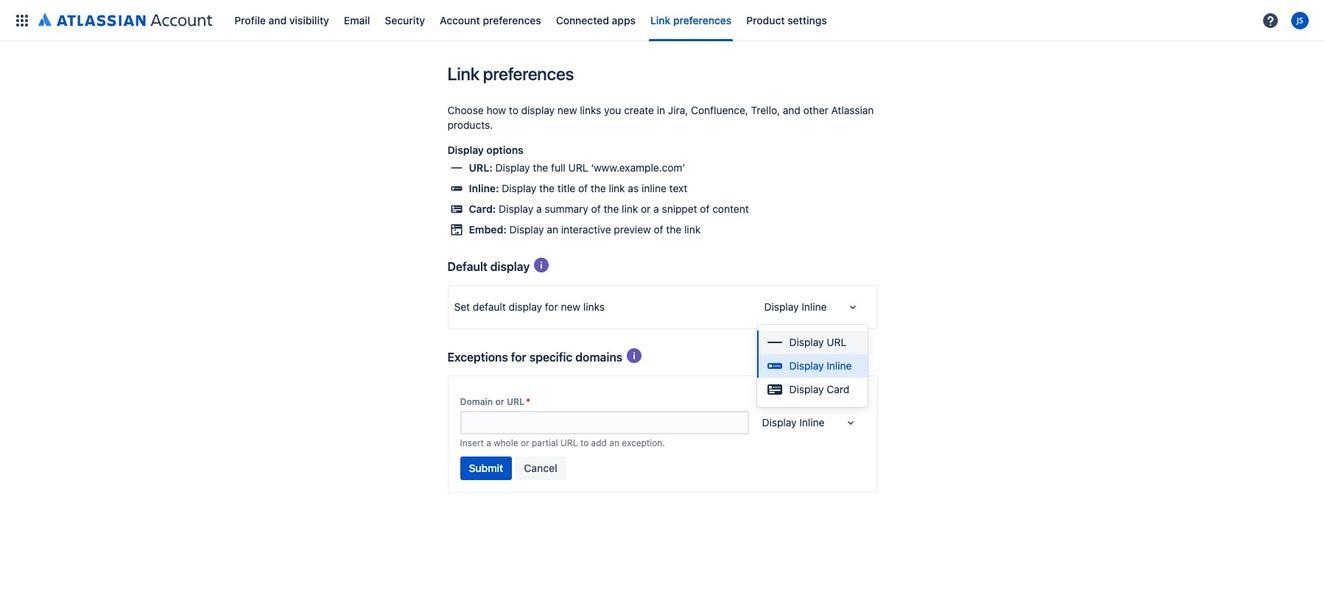Task type: locate. For each thing, give the bounding box(es) containing it.
the
[[533, 161, 548, 174], [539, 182, 555, 194], [591, 182, 606, 194], [604, 203, 619, 215], [666, 223, 682, 236]]

1 vertical spatial link
[[447, 63, 479, 84]]

0 horizontal spatial a
[[486, 438, 491, 449]]

inline: display the title of the link as inline text
[[469, 182, 687, 194]]

links up domains
[[583, 301, 605, 313]]

profile
[[234, 14, 266, 26]]

*
[[526, 396, 530, 407]]

security link
[[380, 8, 430, 32]]

link up preview
[[622, 203, 638, 215]]

an down summary
[[547, 223, 558, 236]]

1 horizontal spatial an
[[609, 438, 619, 449]]

new up "specific"
[[561, 301, 580, 313]]

product settings link
[[742, 8, 831, 32]]

new for for
[[561, 301, 580, 313]]

an
[[547, 223, 558, 236], [609, 438, 619, 449]]

display
[[521, 104, 555, 116], [490, 260, 530, 273], [509, 301, 542, 313]]

open image
[[844, 298, 861, 316], [842, 414, 859, 432]]

1 horizontal spatial or
[[521, 438, 529, 449]]

display
[[447, 144, 484, 156], [495, 161, 530, 174], [502, 182, 536, 194], [499, 203, 533, 215], [509, 223, 544, 236], [764, 301, 799, 313], [789, 336, 824, 348], [789, 359, 824, 372], [789, 383, 824, 396], [762, 416, 797, 429]]

1 horizontal spatial link preferences
[[650, 14, 732, 26]]

links
[[580, 104, 601, 116], [583, 301, 605, 313]]

inline down display card on the right of the page
[[799, 416, 825, 429]]

and left other at right
[[783, 104, 801, 116]]

display card
[[789, 383, 849, 396]]

1 vertical spatial new
[[561, 301, 580, 313]]

link preferences
[[650, 14, 732, 26], [447, 63, 574, 84]]

0 vertical spatial or
[[641, 203, 651, 215]]

0 horizontal spatial for
[[511, 350, 526, 363]]

for down info inline message image
[[545, 301, 558, 313]]

security
[[385, 14, 425, 26]]

0 vertical spatial display inline
[[764, 301, 827, 313]]

display inline
[[764, 301, 827, 313], [789, 359, 852, 372], [762, 416, 825, 429]]

1 vertical spatial link preferences
[[447, 63, 574, 84]]

specific
[[529, 350, 573, 363]]

0 vertical spatial and
[[269, 14, 287, 26]]

to
[[509, 104, 518, 116], [580, 438, 589, 449]]

1 vertical spatial and
[[783, 104, 801, 116]]

settings
[[788, 14, 827, 26]]

display right default
[[509, 301, 542, 313]]

of right snippet
[[700, 203, 710, 215]]

or
[[641, 203, 651, 215], [495, 396, 504, 407], [521, 438, 529, 449]]

preview
[[614, 223, 651, 236]]

or down inline on the top
[[641, 203, 651, 215]]

manage profile menu element
[[9, 0, 1257, 41]]

exceptions
[[447, 350, 508, 363]]

inline up display url
[[802, 301, 827, 313]]

embed: display an interactive preview of the link
[[469, 223, 701, 236]]

the left full
[[533, 161, 548, 174]]

a down inline on the top
[[653, 203, 659, 215]]

1 horizontal spatial a
[[536, 203, 542, 215]]

0 vertical spatial display
[[521, 104, 555, 116]]

group
[[460, 457, 566, 480]]

a
[[536, 203, 542, 215], [653, 203, 659, 215], [486, 438, 491, 449]]

open image down card
[[842, 414, 859, 432]]

1 vertical spatial or
[[495, 396, 504, 407]]

to left 'add'
[[580, 438, 589, 449]]

link left as
[[609, 182, 625, 194]]

add
[[591, 438, 607, 449]]

preferences
[[483, 14, 541, 26], [673, 14, 732, 26], [483, 63, 574, 84]]

None field
[[461, 412, 747, 433]]

domain
[[460, 396, 493, 407]]

link down snippet
[[684, 223, 701, 236]]

banner
[[0, 0, 1325, 41]]

links inside choose how to display new links you create in jira, confluence, trello, and other atlassian products.
[[580, 104, 601, 116]]

for
[[545, 301, 558, 313], [511, 350, 526, 363]]

link right apps
[[650, 14, 671, 26]]

summary
[[545, 203, 588, 215]]

preferences right account
[[483, 14, 541, 26]]

cancel button
[[515, 457, 566, 480]]

1 vertical spatial links
[[583, 301, 605, 313]]

1 vertical spatial link
[[622, 203, 638, 215]]

default
[[447, 260, 487, 273]]

url
[[568, 161, 588, 174], [827, 336, 847, 348], [507, 396, 525, 407], [561, 438, 578, 449]]

card: display a summary of the link or a snippet of content
[[469, 203, 749, 215]]

0 vertical spatial inline
[[802, 301, 827, 313]]

exception.
[[622, 438, 665, 449]]

links for for
[[583, 301, 605, 313]]

1 horizontal spatial and
[[783, 104, 801, 116]]

group containing submit
[[460, 457, 566, 480]]

link
[[609, 182, 625, 194], [622, 203, 638, 215], [684, 223, 701, 236]]

confluence,
[[691, 104, 748, 116]]

2 vertical spatial display inline
[[762, 416, 825, 429]]

snippet
[[662, 203, 697, 215]]

link up choose
[[447, 63, 479, 84]]

a right insert
[[486, 438, 491, 449]]

'www.example.com'
[[591, 161, 685, 174]]

0 horizontal spatial link preferences
[[447, 63, 574, 84]]

1 vertical spatial an
[[609, 438, 619, 449]]

cancel
[[524, 462, 557, 474]]

1 vertical spatial to
[[580, 438, 589, 449]]

or right domain
[[495, 396, 504, 407]]

0 horizontal spatial an
[[547, 223, 558, 236]]

inline
[[802, 301, 827, 313], [827, 359, 852, 372], [799, 416, 825, 429]]

in
[[657, 104, 665, 116]]

0 horizontal spatial link
[[447, 63, 479, 84]]

0 vertical spatial to
[[509, 104, 518, 116]]

whole
[[494, 438, 518, 449]]

url right full
[[568, 161, 588, 174]]

None text field
[[764, 300, 767, 315], [762, 415, 765, 430], [764, 300, 767, 315], [762, 415, 765, 430]]

display inline up display card on the right of the page
[[789, 359, 852, 372]]

url left *
[[507, 396, 525, 407]]

display inline down display card on the right of the page
[[762, 416, 825, 429]]

links left you
[[580, 104, 601, 116]]

0 horizontal spatial or
[[495, 396, 504, 407]]

display left info inline message image
[[490, 260, 530, 273]]

link for as
[[609, 182, 625, 194]]

0 vertical spatial link preferences
[[650, 14, 732, 26]]

account preferences link
[[435, 8, 546, 32]]

new
[[558, 104, 577, 116], [561, 301, 580, 313]]

preferences up how
[[483, 63, 574, 84]]

display right how
[[521, 104, 555, 116]]

display inline for the bottommost open 'icon'
[[762, 416, 825, 429]]

content
[[712, 203, 749, 215]]

default
[[473, 301, 506, 313]]

links for display
[[580, 104, 601, 116]]

url: display the full url 'www.example.com'
[[469, 161, 685, 174]]

link preferences right apps
[[650, 14, 732, 26]]

to right how
[[509, 104, 518, 116]]

1 vertical spatial display
[[490, 260, 530, 273]]

display left card
[[789, 383, 824, 396]]

and right profile
[[269, 14, 287, 26]]

set default display for new links
[[454, 301, 605, 313]]

or right 'whole'
[[521, 438, 529, 449]]

0 horizontal spatial to
[[509, 104, 518, 116]]

domain or url *
[[460, 396, 530, 407]]

display up "url:"
[[447, 144, 484, 156]]

display up info inline message image
[[509, 223, 544, 236]]

0 vertical spatial links
[[580, 104, 601, 116]]

of
[[578, 182, 588, 194], [591, 203, 601, 215], [700, 203, 710, 215], [654, 223, 663, 236]]

url:
[[469, 161, 493, 174]]

products.
[[447, 119, 493, 131]]

1 vertical spatial display inline
[[789, 359, 852, 372]]

partial
[[532, 438, 558, 449]]

and
[[269, 14, 287, 26], [783, 104, 801, 116]]

1 horizontal spatial link
[[650, 14, 671, 26]]

text
[[669, 182, 687, 194]]

an right 'add'
[[609, 438, 619, 449]]

connected apps link
[[551, 8, 640, 32]]

for left "specific"
[[511, 350, 526, 363]]

0 vertical spatial link
[[609, 182, 625, 194]]

banner containing profile and visibility
[[0, 0, 1325, 41]]

preferences for account preferences "link"
[[483, 14, 541, 26]]

display inline up display url
[[764, 301, 827, 313]]

link
[[650, 14, 671, 26], [447, 63, 479, 84]]

display down display url
[[789, 359, 824, 372]]

0 vertical spatial open image
[[844, 298, 861, 316]]

2 horizontal spatial or
[[641, 203, 651, 215]]

inline up card
[[827, 359, 852, 372]]

you
[[604, 104, 621, 116]]

inline
[[642, 182, 666, 194]]

apps
[[612, 14, 636, 26]]

preferences left product
[[673, 14, 732, 26]]

0 vertical spatial for
[[545, 301, 558, 313]]

new left you
[[558, 104, 577, 116]]

open image up display url
[[844, 298, 861, 316]]

1 vertical spatial for
[[511, 350, 526, 363]]

a left summary
[[536, 203, 542, 215]]

link preferences up how
[[447, 63, 574, 84]]

1 vertical spatial inline
[[827, 359, 852, 372]]

atlassian
[[831, 104, 874, 116]]

0 vertical spatial link
[[650, 14, 671, 26]]

0 vertical spatial new
[[558, 104, 577, 116]]

domains
[[575, 350, 623, 363]]

as
[[628, 182, 639, 194]]

product
[[746, 14, 785, 26]]

inline:
[[469, 182, 499, 194]]

0 horizontal spatial and
[[269, 14, 287, 26]]

2 vertical spatial or
[[521, 438, 529, 449]]

new inside choose how to display new links you create in jira, confluence, trello, and other atlassian products.
[[558, 104, 577, 116]]



Task type: vqa. For each thing, say whether or not it's contained in the screenshot.
and to the left
yes



Task type: describe. For each thing, give the bounding box(es) containing it.
the left title
[[539, 182, 555, 194]]

display inside choose how to display new links you create in jira, confluence, trello, and other atlassian products.
[[521, 104, 555, 116]]

display right inline:
[[502, 182, 536, 194]]

account image
[[1291, 11, 1309, 29]]

link preferences link
[[646, 8, 736, 32]]

url up card
[[827, 336, 847, 348]]

link inside "link"
[[650, 14, 671, 26]]

display down display card on the right of the page
[[762, 416, 797, 429]]

card:
[[469, 203, 496, 215]]

0 vertical spatial an
[[547, 223, 558, 236]]

of right title
[[578, 182, 588, 194]]

options
[[486, 144, 523, 156]]

submit
[[469, 462, 503, 474]]

and inside manage profile menu element
[[269, 14, 287, 26]]

other
[[803, 104, 828, 116]]

insert a whole or partial url to add an exception.
[[460, 438, 665, 449]]

help image
[[1262, 11, 1279, 29]]

connected
[[556, 14, 609, 26]]

display inline for topmost open 'icon'
[[764, 301, 827, 313]]

info inline message image
[[533, 256, 550, 274]]

1 vertical spatial open image
[[842, 414, 859, 432]]

choose
[[447, 104, 484, 116]]

connected apps
[[556, 14, 636, 26]]

email
[[344, 14, 370, 26]]

choose how to display new links you create in jira, confluence, trello, and other atlassian products.
[[447, 104, 874, 131]]

url right partial
[[561, 438, 578, 449]]

of right preview
[[654, 223, 663, 236]]

switch to... image
[[13, 11, 31, 29]]

set
[[454, 301, 470, 313]]

email link
[[339, 8, 374, 32]]

create
[[624, 104, 654, 116]]

card
[[827, 383, 849, 396]]

product settings
[[746, 14, 827, 26]]

display url
[[789, 336, 847, 348]]

and inside choose how to display new links you create in jira, confluence, trello, and other atlassian products.
[[783, 104, 801, 116]]

1 horizontal spatial for
[[545, 301, 558, 313]]

profile and visibility link
[[230, 8, 334, 32]]

to inside choose how to display new links you create in jira, confluence, trello, and other atlassian products.
[[509, 104, 518, 116]]

of up interactive
[[591, 203, 601, 215]]

exceptions for specific domains
[[447, 350, 623, 363]]

2 vertical spatial inline
[[799, 416, 825, 429]]

submit button
[[460, 457, 512, 480]]

2 vertical spatial display
[[509, 301, 542, 313]]

display options
[[447, 144, 523, 156]]

full
[[551, 161, 566, 174]]

title
[[557, 182, 575, 194]]

visibility
[[289, 14, 329, 26]]

display up display url
[[764, 301, 799, 313]]

default display
[[447, 260, 530, 273]]

link preferences inside "link"
[[650, 14, 732, 26]]

link for or
[[622, 203, 638, 215]]

the down snippet
[[666, 223, 682, 236]]

embed:
[[469, 223, 507, 236]]

1 horizontal spatial to
[[580, 438, 589, 449]]

interactive
[[561, 223, 611, 236]]

display down options
[[495, 161, 530, 174]]

profile and visibility
[[234, 14, 329, 26]]

display right card:
[[499, 203, 533, 215]]

the up the card: display a summary of the link or a snippet of content in the top of the page
[[591, 182, 606, 194]]

how
[[487, 104, 506, 116]]

the up preview
[[604, 203, 619, 215]]

preferences for link preferences "link"
[[673, 14, 732, 26]]

trello,
[[751, 104, 780, 116]]

account
[[440, 14, 480, 26]]

info inline message image
[[625, 347, 643, 365]]

new for display
[[558, 104, 577, 116]]

insert
[[460, 438, 484, 449]]

jira,
[[668, 104, 688, 116]]

display up display card on the right of the page
[[789, 336, 824, 348]]

account preferences
[[440, 14, 541, 26]]

2 horizontal spatial a
[[653, 203, 659, 215]]

2 vertical spatial link
[[684, 223, 701, 236]]



